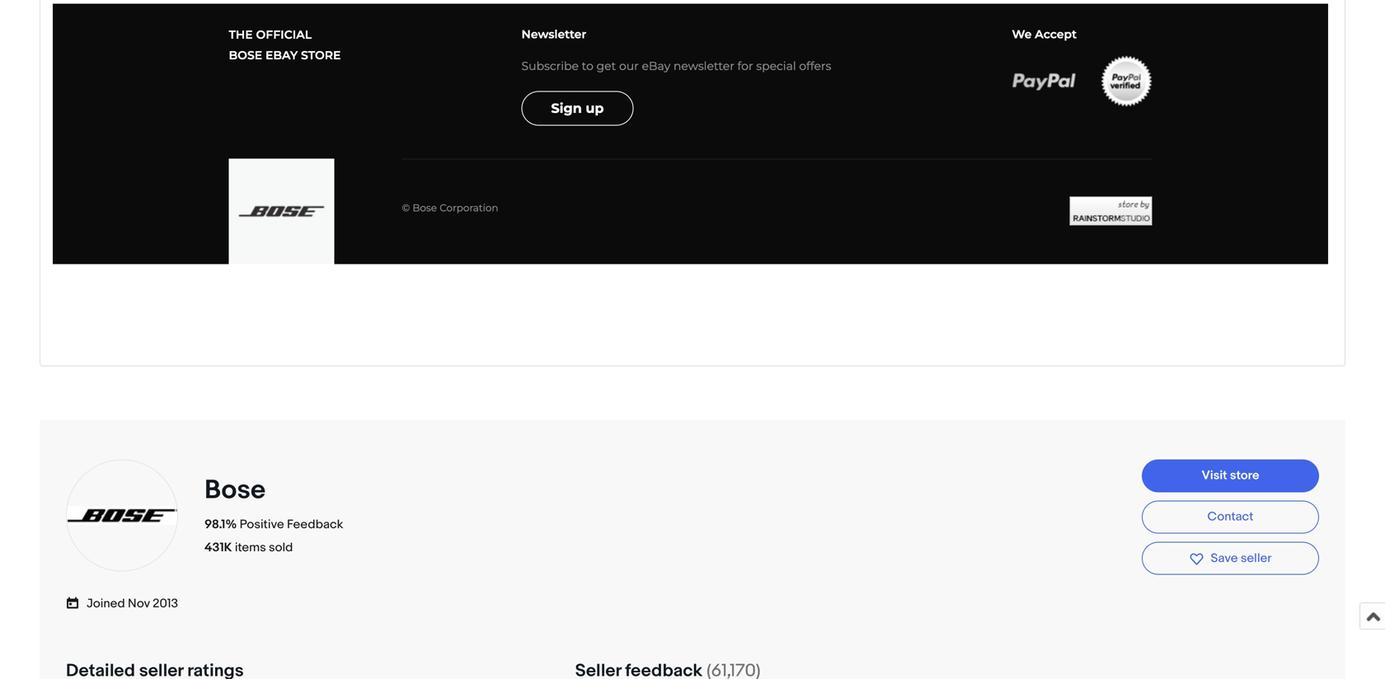 Task type: vqa. For each thing, say whether or not it's contained in the screenshot.
: to the right
no



Task type: describe. For each thing, give the bounding box(es) containing it.
joined nov 2013
[[87, 597, 178, 612]]

text__icon wrapper image
[[66, 595, 87, 611]]

visit
[[1202, 468, 1228, 483]]

save seller button
[[1142, 542, 1320, 575]]

positive
[[240, 518, 284, 532]]

sold
[[269, 541, 293, 556]]

bose image
[[64, 506, 180, 525]]

contact link
[[1142, 501, 1320, 534]]

bose
[[205, 475, 266, 507]]

bose link
[[205, 475, 272, 507]]

feedback
[[287, 518, 343, 532]]

store
[[1231, 468, 1260, 483]]

431k
[[205, 541, 232, 556]]

seller
[[1241, 551, 1272, 566]]



Task type: locate. For each thing, give the bounding box(es) containing it.
98.1%
[[205, 518, 237, 532]]

431k items sold
[[205, 541, 293, 556]]

98.1% positive feedback
[[205, 518, 343, 532]]

nov
[[128, 597, 150, 612]]

save
[[1211, 551, 1238, 566]]

save seller
[[1211, 551, 1272, 566]]

visit store
[[1202, 468, 1260, 483]]

contact
[[1208, 510, 1254, 525]]

2013
[[153, 597, 178, 612]]

joined
[[87, 597, 125, 612]]

items
[[235, 541, 266, 556]]

visit store link
[[1142, 460, 1320, 493]]



